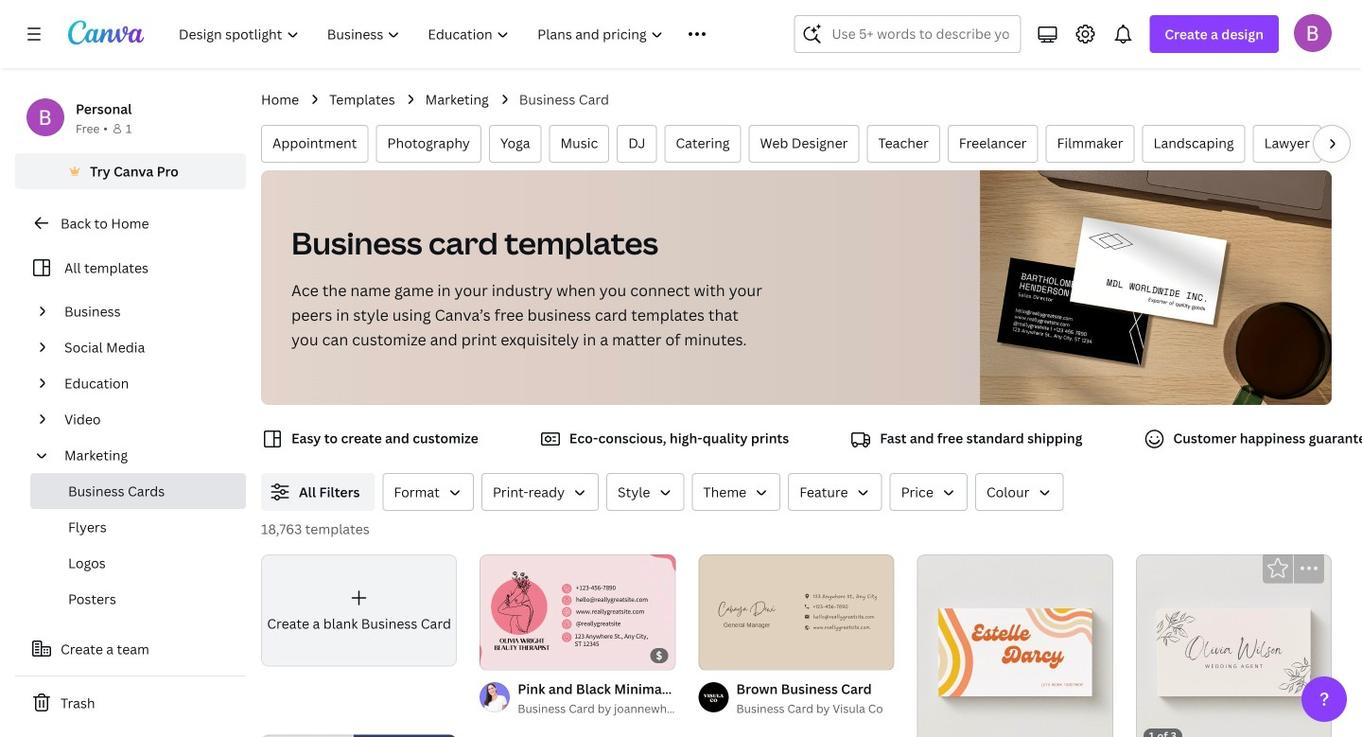 Task type: locate. For each thing, give the bounding box(es) containing it.
top level navigation element
[[167, 15, 749, 53], [167, 15, 749, 53]]

None search field
[[794, 15, 1021, 53]]

bob builder image
[[1295, 14, 1333, 52]]

brown  business card image
[[699, 555, 895, 670]]

pink and black minimal personalised business card image
[[480, 555, 676, 670]]



Task type: vqa. For each thing, say whether or not it's contained in the screenshot.
Colors
no



Task type: describe. For each thing, give the bounding box(es) containing it.
create a blank business card element
[[261, 555, 457, 667]]

blue grey minimalist modern business card image
[[261, 735, 457, 737]]

white retro business card image
[[918, 555, 1114, 737]]

Search search field
[[832, 16, 1009, 52]]



